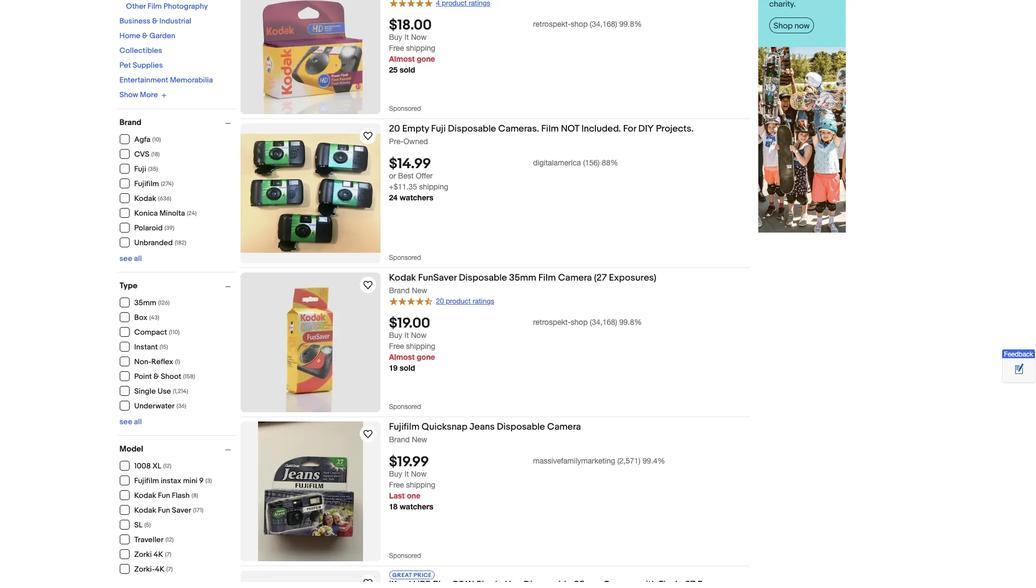 Task type: describe. For each thing, give the bounding box(es) containing it.
fujifilm for quicksnap
[[389, 422, 419, 433]]

watch fujifilm quicksnap jeans disposable camera image
[[361, 428, 374, 441]]

fun for saver
[[158, 506, 170, 516]]

(156)
[[583, 159, 600, 167]]

retrospekt-shop (34,168) 99.8% buy it now free shipping almost gone 25 sold
[[389, 19, 642, 74]]

pet
[[119, 61, 131, 70]]

underwater
[[134, 402, 175, 411]]

(18)
[[151, 151, 160, 158]]

compact (110)
[[134, 328, 180, 337]]

20 empty fuji disposable cameras. film not included. for diy projects. image
[[240, 134, 380, 253]]

saver
[[172, 506, 191, 516]]

model button
[[119, 444, 235, 455]]

fujifilm quicksnap jeans disposable camera heading
[[389, 422, 581, 433]]

collectibles link
[[119, 46, 162, 55]]

(12) inside 1008 xl (12)
[[163, 463, 171, 470]]

great
[[392, 572, 412, 580]]

traveller (12)
[[134, 536, 174, 545]]

zorki-
[[134, 565, 155, 575]]

watch kodak funsaver disposable 35mm film camera (27 exposures) image
[[361, 279, 374, 292]]

fujifilm quicksnap jeans disposable camera link
[[389, 422, 749, 435]]

supplies
[[133, 61, 163, 70]]

(171)
[[193, 507, 203, 514]]

20 for product
[[436, 297, 444, 306]]

shop for $19.00
[[571, 318, 588, 327]]

industrial
[[159, 16, 191, 26]]

(34,168) for $19.00
[[590, 318, 617, 327]]

0 vertical spatial &
[[152, 16, 158, 26]]

funsaver
[[418, 273, 457, 284]]

not
[[561, 124, 579, 134]]

brand inside kodak funsaver disposable 35mm film camera (27 exposures) brand new
[[389, 286, 410, 295]]

home & garden link
[[119, 31, 175, 40]]

more
[[140, 90, 158, 100]]

or
[[389, 172, 396, 181]]

(12) inside traveller (12)
[[165, 537, 174, 544]]

kodak fun saver (171)
[[134, 506, 203, 516]]

business & industrial link
[[119, 16, 191, 26]]

photography
[[163, 2, 208, 11]]

+$11.35
[[389, 183, 417, 191]]

(27
[[594, 273, 607, 284]]

diy
[[638, 124, 654, 134]]

minolta
[[160, 209, 185, 218]]

zorki
[[134, 551, 152, 560]]

fujifilm quicksnap jeans disposable camera image
[[258, 422, 363, 562]]

(35)
[[148, 166, 158, 173]]

fuji inside 20 empty fuji disposable cameras. film not included. for diy projects. pre-owned
[[431, 124, 446, 134]]

kodak up konica in the top left of the page
[[134, 194, 156, 203]]

(126)
[[158, 300, 170, 307]]

fuji (35)
[[134, 165, 158, 174]]

kodak for saver
[[134, 506, 156, 516]]

$19.00
[[389, 315, 430, 332]]

home
[[119, 31, 140, 40]]

exposures)
[[609, 273, 656, 284]]

great price
[[392, 572, 432, 580]]

(1,214)
[[173, 388, 188, 395]]

(1)
[[175, 359, 180, 366]]

fujifilm quicksnap jeans disposable camera brand new
[[389, 422, 581, 444]]

cvs (18)
[[134, 150, 160, 159]]

sl (5)
[[134, 521, 151, 530]]

buy for $18.00
[[389, 33, 402, 41]]

gone for $19.00
[[417, 352, 435, 362]]

25
[[389, 65, 398, 74]]

(182)
[[175, 239, 186, 247]]

$14.99
[[389, 156, 431, 173]]

all for brand
[[134, 254, 142, 263]]

use
[[158, 387, 171, 396]]

brand inside fujifilm quicksnap jeans disposable camera brand new
[[389, 436, 410, 444]]

product
[[446, 297, 471, 306]]

2 vertical spatial &
[[154, 372, 159, 382]]

memorabilia
[[170, 75, 213, 85]]

kodak for flash
[[134, 492, 156, 501]]

(34,168) for $18.00
[[590, 19, 617, 28]]

(5)
[[144, 522, 151, 529]]

empty
[[402, 124, 429, 134]]

kodak hd power flash disposable 35mm film camera (27 exposures) image
[[240, 0, 380, 114]]

kodak (636)
[[134, 194, 171, 203]]

watch ilford hp5 plus b&w single use disposable 35mm camera with flash, 27 exposures image
[[361, 577, 374, 583]]

shipping inside retrospekt-shop (34,168) 99.8% buy it now free shipping almost gone 19 sold
[[406, 342, 435, 351]]

show
[[119, 90, 138, 100]]

(110)
[[169, 329, 180, 336]]

instant (15)
[[134, 343, 168, 352]]

entertainment memorabilia link
[[119, 75, 213, 85]]

shop for $18.00
[[571, 19, 588, 28]]

1008
[[134, 462, 151, 471]]

konica minolta (24)
[[134, 209, 197, 218]]

one
[[407, 492, 420, 501]]

18
[[389, 503, 398, 512]]

new inside kodak funsaver disposable 35mm film camera (27 exposures) brand new
[[412, 286, 427, 295]]

watch 20 empty fuji disposable cameras. film not included. for diy projects. image
[[361, 130, 374, 143]]

kodak for disposable
[[389, 273, 416, 284]]

pre-
[[389, 137, 403, 146]]

retrospekt- for $19.00
[[533, 318, 571, 327]]

shipping inside massivefamilymarketing (2,571) 99.4% buy it now free shipping last one 18 watchers
[[406, 481, 435, 490]]

included.
[[581, 124, 621, 134]]

disposable inside kodak funsaver disposable 35mm film camera (27 exposures) brand new
[[459, 273, 507, 284]]

fujifilm for (274)
[[134, 179, 159, 189]]

shoot
[[161, 372, 181, 382]]

zorki 4k (7)
[[134, 551, 171, 560]]

digitalamerica
[[533, 159, 581, 167]]

polaroid
[[134, 224, 163, 233]]

99.4%
[[643, 457, 665, 466]]

(7) for zorki-4k
[[166, 566, 173, 574]]

(24)
[[187, 210, 197, 217]]

sold for $19.00
[[400, 363, 415, 373]]

brand button
[[119, 117, 235, 128]]

free inside massivefamilymarketing (2,571) 99.4% buy it now free shipping last one 18 watchers
[[389, 481, 404, 490]]

0 horizontal spatial 35mm
[[134, 299, 156, 308]]

single use (1,214)
[[134, 387, 188, 396]]

advertisement region
[[758, 0, 846, 233]]

massivefamilymarketing
[[533, 457, 615, 466]]

now inside massivefamilymarketing (2,571) 99.4% buy it now free shipping last one 18 watchers
[[411, 470, 427, 479]]

it for $18.00
[[404, 33, 409, 41]]

new inside fujifilm quicksnap jeans disposable camera brand new
[[412, 436, 427, 444]]

reflex
[[151, 358, 173, 367]]

disposable for $19.99
[[497, 422, 545, 433]]

model
[[119, 444, 143, 455]]

retrospekt-shop (34,168) 99.8% buy it now free shipping almost gone 19 sold
[[389, 318, 642, 373]]



Task type: vqa. For each thing, say whether or not it's contained in the screenshot.


Task type: locate. For each thing, give the bounding box(es) containing it.
it inside retrospekt-shop (34,168) 99.8% buy it now free shipping almost gone 19 sold
[[404, 331, 409, 340]]

1 vertical spatial retrospekt-
[[533, 318, 571, 327]]

kodak left funsaver
[[389, 273, 416, 284]]

1 vertical spatial fuji
[[134, 165, 146, 174]]

(10)
[[152, 136, 161, 143]]

buy up last
[[389, 470, 402, 479]]

film left (27
[[538, 273, 556, 284]]

1 vertical spatial fujifilm
[[389, 422, 419, 433]]

0 horizontal spatial 20
[[389, 124, 400, 134]]

0 vertical spatial watchers
[[400, 193, 433, 202]]

garden
[[149, 31, 175, 40]]

1 vertical spatial 99.8%
[[619, 318, 642, 327]]

2 fun from the top
[[158, 506, 170, 516]]

1 horizontal spatial fuji
[[431, 124, 446, 134]]

(34,168)
[[590, 19, 617, 28], [590, 318, 617, 327]]

1 sold from the top
[[400, 65, 415, 74]]

0 vertical spatial fujifilm
[[134, 179, 159, 189]]

see for type
[[119, 417, 132, 427]]

point
[[134, 372, 152, 382]]

3 it from the top
[[404, 470, 409, 479]]

shipping inside digitalamerica (156) 88% or best offer +$11.35 shipping 24 watchers
[[419, 183, 448, 191]]

it inside retrospekt-shop (34,168) 99.8% buy it now free shipping almost gone 25 sold
[[404, 33, 409, 41]]

disposable left cameras.
[[448, 124, 496, 134]]

1 vertical spatial gone
[[417, 352, 435, 362]]

1 vertical spatial (12)
[[165, 537, 174, 544]]

2 free from the top
[[389, 342, 404, 351]]

collectibles
[[119, 46, 162, 55]]

gone down '$18.00'
[[417, 54, 435, 63]]

1 vertical spatial free
[[389, 342, 404, 351]]

kodak funsaver disposable 35mm film camera (27 exposures) brand new
[[389, 273, 656, 295]]

feedback
[[1004, 351, 1033, 358]]

kodak up (5)
[[134, 506, 156, 516]]

owned
[[403, 137, 428, 146]]

1 vertical spatial now
[[411, 331, 427, 340]]

2 vertical spatial disposable
[[497, 422, 545, 433]]

(2,571)
[[617, 457, 640, 466]]

single
[[134, 387, 156, 396]]

(7) inside "zorki-4k (7)"
[[166, 566, 173, 574]]

1 almost from the top
[[389, 54, 415, 63]]

(158)
[[183, 373, 195, 381]]

film up business & industrial link
[[147, 2, 162, 11]]

camera inside kodak funsaver disposable 35mm film camera (27 exposures) brand new
[[558, 273, 592, 284]]

last
[[389, 492, 405, 501]]

(36)
[[177, 403, 186, 410]]

box (43)
[[134, 313, 159, 323]]

0 vertical spatial 99.8%
[[619, 19, 642, 28]]

1 see all button from the top
[[119, 254, 142, 263]]

0 vertical spatial it
[[404, 33, 409, 41]]

camera up massivefamilymarketing
[[547, 422, 581, 433]]

(636)
[[158, 195, 171, 202]]

0 vertical spatial 35mm
[[509, 273, 536, 284]]

0 vertical spatial all
[[134, 254, 142, 263]]

2 sold from the top
[[400, 363, 415, 373]]

point & shoot (158)
[[134, 372, 195, 382]]

new up $19.99
[[412, 436, 427, 444]]

(15)
[[160, 344, 168, 351]]

0 vertical spatial gone
[[417, 54, 435, 63]]

2 it from the top
[[404, 331, 409, 340]]

2 gone from the top
[[417, 352, 435, 362]]

disposable inside fujifilm quicksnap jeans disposable camera brand new
[[497, 422, 545, 433]]

$18.00
[[389, 17, 432, 34]]

gone down $19.00
[[417, 352, 435, 362]]

fujifilm inside fujifilm quicksnap jeans disposable camera brand new
[[389, 422, 419, 433]]

2 vertical spatial now
[[411, 470, 427, 479]]

1 buy from the top
[[389, 33, 402, 41]]

4k
[[154, 551, 163, 560], [155, 565, 165, 575]]

2 new from the top
[[412, 436, 427, 444]]

99.8% inside retrospekt-shop (34,168) 99.8% buy it now free shipping almost gone 25 sold
[[619, 19, 642, 28]]

0 vertical spatial retrospekt-
[[533, 19, 571, 28]]

free up 25
[[389, 43, 404, 52]]

see for brand
[[119, 254, 132, 263]]

0 vertical spatial see
[[119, 254, 132, 263]]

other film photography link
[[126, 2, 208, 11]]

(12) right xl
[[163, 463, 171, 470]]

2 watchers from the top
[[400, 503, 433, 512]]

disposable inside 20 empty fuji disposable cameras. film not included. for diy projects. pre-owned
[[448, 124, 496, 134]]

35mm (126)
[[134, 299, 170, 308]]

shipping inside retrospekt-shop (34,168) 99.8% buy it now free shipping almost gone 25 sold
[[406, 43, 435, 52]]

free up 19
[[389, 342, 404, 351]]

underwater (36)
[[134, 402, 186, 411]]

2 all from the top
[[134, 417, 142, 427]]

almost up 19
[[389, 352, 415, 362]]

fujifilm instax mini 9 (3)
[[134, 477, 212, 486]]

free for $18.00
[[389, 43, 404, 52]]

2 (34,168) from the top
[[590, 318, 617, 327]]

disposable up ratings
[[459, 273, 507, 284]]

(7) for zorki 4k
[[165, 552, 171, 559]]

fujifilm down 1008
[[134, 477, 159, 486]]

3 now from the top
[[411, 470, 427, 479]]

buy inside retrospekt-shop (34,168) 99.8% buy it now free shipping almost gone 19 sold
[[389, 331, 402, 340]]

sold right 25
[[400, 65, 415, 74]]

all down unbranded
[[134, 254, 142, 263]]

brand right the watch kodak funsaver disposable 35mm film camera (27 exposures) image
[[389, 286, 410, 295]]

& right home
[[142, 31, 148, 40]]

show more button
[[119, 90, 167, 100]]

shipping down offer
[[419, 183, 448, 191]]

kodak up kodak fun saver (171)
[[134, 492, 156, 501]]

fun for flash
[[158, 492, 170, 501]]

99.8% for $18.00
[[619, 19, 642, 28]]

1 vertical spatial see
[[119, 417, 132, 427]]

see up "type"
[[119, 254, 132, 263]]

film
[[147, 2, 162, 11], [541, 124, 559, 134], [538, 273, 556, 284]]

it for $19.00
[[404, 331, 409, 340]]

1 vertical spatial it
[[404, 331, 409, 340]]

1008 xl (12)
[[134, 462, 171, 471]]

free for $19.00
[[389, 342, 404, 351]]

0 vertical spatial (34,168)
[[590, 19, 617, 28]]

watchers inside massivefamilymarketing (2,571) 99.4% buy it now free shipping last one 18 watchers
[[400, 503, 433, 512]]

almost inside retrospekt-shop (34,168) 99.8% buy it now free shipping almost gone 19 sold
[[389, 352, 415, 362]]

1 it from the top
[[404, 33, 409, 41]]

(12) right traveller
[[165, 537, 174, 544]]

see all for type
[[119, 417, 142, 427]]

1 vertical spatial camera
[[547, 422, 581, 433]]

2 99.8% from the top
[[619, 318, 642, 327]]

retrospekt- for $18.00
[[533, 19, 571, 28]]

kodak funsaver disposable 35mm film camera (27 exposures) image
[[240, 273, 380, 413]]

sold inside retrospekt-shop (34,168) 99.8% buy it now free shipping almost gone 25 sold
[[400, 65, 415, 74]]

1 now from the top
[[411, 33, 427, 41]]

fun up kodak fun saver (171)
[[158, 492, 170, 501]]

non-
[[134, 358, 151, 367]]

2 see from the top
[[119, 417, 132, 427]]

disposable for $14.99
[[448, 124, 496, 134]]

1 horizontal spatial 35mm
[[509, 273, 536, 284]]

free inside retrospekt-shop (34,168) 99.8% buy it now free shipping almost gone 19 sold
[[389, 342, 404, 351]]

0 vertical spatial disposable
[[448, 124, 496, 134]]

1 vertical spatial watchers
[[400, 503, 433, 512]]

0 vertical spatial fun
[[158, 492, 170, 501]]

2 now from the top
[[411, 331, 427, 340]]

watchers inside digitalamerica (156) 88% or best offer +$11.35 shipping 24 watchers
[[400, 193, 433, 202]]

quicksnap
[[422, 422, 467, 433]]

1 vertical spatial fun
[[158, 506, 170, 516]]

free inside retrospekt-shop (34,168) 99.8% buy it now free shipping almost gone 25 sold
[[389, 43, 404, 52]]

watchers down one
[[400, 503, 433, 512]]

1 shop from the top
[[571, 19, 588, 28]]

see all for brand
[[119, 254, 142, 263]]

1 vertical spatial film
[[541, 124, 559, 134]]

see all button up "type"
[[119, 254, 142, 263]]

1 vertical spatial see all button
[[119, 417, 142, 427]]

0 horizontal spatial fuji
[[134, 165, 146, 174]]

fujifilm for instax
[[134, 477, 159, 486]]

0 vertical spatial 4k
[[154, 551, 163, 560]]

retrospekt- inside retrospekt-shop (34,168) 99.8% buy it now free shipping almost gone 25 sold
[[533, 19, 571, 28]]

almost
[[389, 54, 415, 63], [389, 352, 415, 362]]

fujifilm down the fuji (35)
[[134, 179, 159, 189]]

sold right 19
[[400, 363, 415, 373]]

20 empty fuji disposable cameras. film not included. for diy projects. link
[[389, 124, 749, 137]]

2 see all button from the top
[[119, 417, 142, 427]]

(43)
[[149, 314, 159, 321]]

sold inside retrospekt-shop (34,168) 99.8% buy it now free shipping almost gone 19 sold
[[400, 363, 415, 373]]

1 gone from the top
[[417, 54, 435, 63]]

almost for $19.00
[[389, 352, 415, 362]]

camera inside fujifilm quicksnap jeans disposable camera brand new
[[547, 422, 581, 433]]

see all button up model
[[119, 417, 142, 427]]

(39)
[[164, 225, 174, 232]]

mini
[[183, 477, 197, 486]]

0 vertical spatial sold
[[400, 65, 415, 74]]

price
[[414, 572, 432, 580]]

2 vertical spatial fujifilm
[[134, 477, 159, 486]]

1 vertical spatial buy
[[389, 331, 402, 340]]

buy inside massivefamilymarketing (2,571) 99.4% buy it now free shipping last one 18 watchers
[[389, 470, 402, 479]]

watchers
[[400, 193, 433, 202], [400, 503, 433, 512]]

1 vertical spatial 20
[[436, 297, 444, 306]]

shipping up one
[[406, 481, 435, 490]]

show more
[[119, 90, 158, 100]]

1 vertical spatial disposable
[[459, 273, 507, 284]]

1 vertical spatial all
[[134, 417, 142, 427]]

1 see from the top
[[119, 254, 132, 263]]

retrospekt-
[[533, 19, 571, 28], [533, 318, 571, 327]]

flash
[[172, 492, 190, 501]]

camera left (27
[[558, 273, 592, 284]]

zorki-4k (7)
[[134, 565, 173, 575]]

2 vertical spatial free
[[389, 481, 404, 490]]

1 vertical spatial (34,168)
[[590, 318, 617, 327]]

2 vertical spatial buy
[[389, 470, 402, 479]]

35mm
[[509, 273, 536, 284], [134, 299, 156, 308]]

1 vertical spatial 4k
[[155, 565, 165, 575]]

(7)
[[165, 552, 171, 559], [166, 566, 173, 574]]

20 for empty
[[389, 124, 400, 134]]

4k down zorki 4k (7)
[[155, 565, 165, 575]]

0 vertical spatial buy
[[389, 33, 402, 41]]

see all button for brand
[[119, 254, 142, 263]]

see all button
[[119, 254, 142, 263], [119, 417, 142, 427]]

other
[[126, 2, 146, 11]]

instant
[[134, 343, 158, 352]]

(274)
[[161, 180, 173, 188]]

1 vertical spatial (7)
[[166, 566, 173, 574]]

1 (34,168) from the top
[[590, 19, 617, 28]]

2 vertical spatial brand
[[389, 436, 410, 444]]

it
[[404, 33, 409, 41], [404, 331, 409, 340], [404, 470, 409, 479]]

& up garden on the top of page
[[152, 16, 158, 26]]

now inside retrospekt-shop (34,168) 99.8% buy it now free shipping almost gone 19 sold
[[411, 331, 427, 340]]

$19.99
[[389, 454, 429, 471]]

1 vertical spatial &
[[142, 31, 148, 40]]

19
[[389, 363, 398, 373]]

konica
[[134, 209, 158, 218]]

1 99.8% from the top
[[619, 19, 642, 28]]

brand up agfa
[[119, 117, 141, 128]]

20 empty fuji disposable cameras. film not included. for diy projects. heading
[[389, 124, 694, 134]]

film inside the other film photography business & industrial home & garden collectibles pet supplies entertainment memorabilia
[[147, 2, 162, 11]]

see all button for type
[[119, 417, 142, 427]]

see all
[[119, 254, 142, 263], [119, 417, 142, 427]]

buy up 25
[[389, 33, 402, 41]]

kodak funsaver disposable 35mm film camera (27 exposures) heading
[[389, 273, 656, 284]]

1 vertical spatial see all
[[119, 417, 142, 427]]

shipping down '$18.00'
[[406, 43, 435, 52]]

& right point
[[154, 372, 159, 382]]

shop inside retrospekt-shop (34,168) 99.8% buy it now free shipping almost gone 25 sold
[[571, 19, 588, 28]]

see up model
[[119, 417, 132, 427]]

compact
[[134, 328, 167, 337]]

almost for $18.00
[[389, 54, 415, 63]]

fun down kodak fun flash (8)
[[158, 506, 170, 516]]

almost up 25
[[389, 54, 415, 63]]

(34,168) inside retrospekt-shop (34,168) 99.8% buy it now free shipping almost gone 19 sold
[[590, 318, 617, 327]]

film inside kodak funsaver disposable 35mm film camera (27 exposures) brand new
[[538, 273, 556, 284]]

2 almost from the top
[[389, 352, 415, 362]]

2 buy from the top
[[389, 331, 402, 340]]

(7) down traveller (12)
[[165, 552, 171, 559]]

(8)
[[192, 493, 198, 500]]

agfa (10)
[[134, 135, 161, 144]]

2 retrospekt- from the top
[[533, 318, 571, 327]]

instax
[[161, 477, 181, 486]]

almost inside retrospekt-shop (34,168) 99.8% buy it now free shipping almost gone 25 sold
[[389, 54, 415, 63]]

4k right zorki
[[154, 551, 163, 560]]

(7) inside zorki 4k (7)
[[165, 552, 171, 559]]

unbranded (182)
[[134, 238, 186, 248]]

1 new from the top
[[412, 286, 427, 295]]

gone inside retrospekt-shop (34,168) 99.8% buy it now free shipping almost gone 25 sold
[[417, 54, 435, 63]]

digitalamerica (156) 88% or best offer +$11.35 shipping 24 watchers
[[389, 159, 618, 202]]

1 vertical spatial new
[[412, 436, 427, 444]]

heading
[[389, 580, 742, 583]]

now inside retrospekt-shop (34,168) 99.8% buy it now free shipping almost gone 25 sold
[[411, 33, 427, 41]]

20 up pre-
[[389, 124, 400, 134]]

see all up model
[[119, 417, 142, 427]]

2 vertical spatial film
[[538, 273, 556, 284]]

gone for $18.00
[[417, 54, 435, 63]]

fujifilm up $19.99
[[389, 422, 419, 433]]

fuji right empty on the top left of page
[[431, 124, 446, 134]]

35mm inside kodak funsaver disposable 35mm film camera (27 exposures) brand new
[[509, 273, 536, 284]]

jeans
[[469, 422, 495, 433]]

kodak fun flash (8)
[[134, 492, 198, 501]]

(12)
[[163, 463, 171, 470], [165, 537, 174, 544]]

buy inside retrospekt-shop (34,168) 99.8% buy it now free shipping almost gone 25 sold
[[389, 33, 402, 41]]

0 vertical spatial camera
[[558, 273, 592, 284]]

polaroid (39)
[[134, 224, 174, 233]]

business
[[119, 16, 150, 26]]

fuji left (35)
[[134, 165, 146, 174]]

0 vertical spatial new
[[412, 286, 427, 295]]

shop inside retrospekt-shop (34,168) 99.8% buy it now free shipping almost gone 19 sold
[[571, 318, 588, 327]]

0 vertical spatial 20
[[389, 124, 400, 134]]

1 vertical spatial 35mm
[[134, 299, 156, 308]]

0 vertical spatial (12)
[[163, 463, 171, 470]]

see all up "type"
[[119, 254, 142, 263]]

fun
[[158, 492, 170, 501], [158, 506, 170, 516]]

3 buy from the top
[[389, 470, 402, 479]]

watchers down +$11.35
[[400, 193, 433, 202]]

0 vertical spatial almost
[[389, 54, 415, 63]]

camera
[[558, 273, 592, 284], [547, 422, 581, 433]]

0 vertical spatial see all
[[119, 254, 142, 263]]

now for $18.00
[[411, 33, 427, 41]]

(7) down zorki 4k (7)
[[166, 566, 173, 574]]

1 vertical spatial brand
[[389, 286, 410, 295]]

(34,168) inside retrospekt-shop (34,168) 99.8% buy it now free shipping almost gone 25 sold
[[590, 19, 617, 28]]

kodak inside kodak funsaver disposable 35mm film camera (27 exposures) brand new
[[389, 273, 416, 284]]

2 shop from the top
[[571, 318, 588, 327]]

0 vertical spatial brand
[[119, 117, 141, 128]]

1 see all from the top
[[119, 254, 142, 263]]

0 vertical spatial fuji
[[431, 124, 446, 134]]

20 product ratings
[[436, 297, 494, 306]]

sold for $18.00
[[400, 65, 415, 74]]

film inside 20 empty fuji disposable cameras. film not included. for diy projects. pre-owned
[[541, 124, 559, 134]]

all down underwater on the left of page
[[134, 417, 142, 427]]

1 retrospekt- from the top
[[533, 19, 571, 28]]

brand up $19.99
[[389, 436, 410, 444]]

traveller
[[134, 536, 163, 545]]

projects.
[[656, 124, 694, 134]]

shipping
[[406, 43, 435, 52], [419, 183, 448, 191], [406, 342, 435, 351], [406, 481, 435, 490]]

4k for zorki 4k
[[154, 551, 163, 560]]

2 see all from the top
[[119, 417, 142, 427]]

free up last
[[389, 481, 404, 490]]

retrospekt- inside retrospekt-shop (34,168) 99.8% buy it now free shipping almost gone 19 sold
[[533, 318, 571, 327]]

1 fun from the top
[[158, 492, 170, 501]]

1 vertical spatial shop
[[571, 318, 588, 327]]

88%
[[602, 159, 618, 167]]

buy up 19
[[389, 331, 402, 340]]

cvs
[[134, 150, 149, 159]]

1 free from the top
[[389, 43, 404, 52]]

0 vertical spatial (7)
[[165, 552, 171, 559]]

1 vertical spatial almost
[[389, 352, 415, 362]]

99.8% for $19.00
[[619, 318, 642, 327]]

2 vertical spatial it
[[404, 470, 409, 479]]

all for type
[[134, 417, 142, 427]]

0 vertical spatial shop
[[571, 19, 588, 28]]

3 free from the top
[[389, 481, 404, 490]]

0 vertical spatial see all button
[[119, 254, 142, 263]]

1 all from the top
[[134, 254, 142, 263]]

1 vertical spatial sold
[[400, 363, 415, 373]]

99.8% inside retrospekt-shop (34,168) 99.8% buy it now free shipping almost gone 19 sold
[[619, 318, 642, 327]]

(3)
[[205, 478, 212, 485]]

film left not
[[541, 124, 559, 134]]

see
[[119, 254, 132, 263], [119, 417, 132, 427]]

disposable right jeans
[[497, 422, 545, 433]]

new down funsaver
[[412, 286, 427, 295]]

shipping down $19.00
[[406, 342, 435, 351]]

0 vertical spatial free
[[389, 43, 404, 52]]

ilford hp5 plus b&w single use disposable 35mm camera with flash, 27 exposures image
[[240, 571, 380, 583]]

0 vertical spatial now
[[411, 33, 427, 41]]

1 watchers from the top
[[400, 193, 433, 202]]

it inside massivefamilymarketing (2,571) 99.4% buy it now free shipping last one 18 watchers
[[404, 470, 409, 479]]

0 vertical spatial film
[[147, 2, 162, 11]]

1 horizontal spatial 20
[[436, 297, 444, 306]]

4k for zorki-4k
[[155, 565, 165, 575]]

buy
[[389, 33, 402, 41], [389, 331, 402, 340], [389, 470, 402, 479]]

gone inside retrospekt-shop (34,168) 99.8% buy it now free shipping almost gone 19 sold
[[417, 352, 435, 362]]

free
[[389, 43, 404, 52], [389, 342, 404, 351], [389, 481, 404, 490]]

buy for $19.00
[[389, 331, 402, 340]]

20 left "product"
[[436, 297, 444, 306]]

now for $19.00
[[411, 331, 427, 340]]

20 inside 20 empty fuji disposable cameras. film not included. for diy projects. pre-owned
[[389, 124, 400, 134]]



